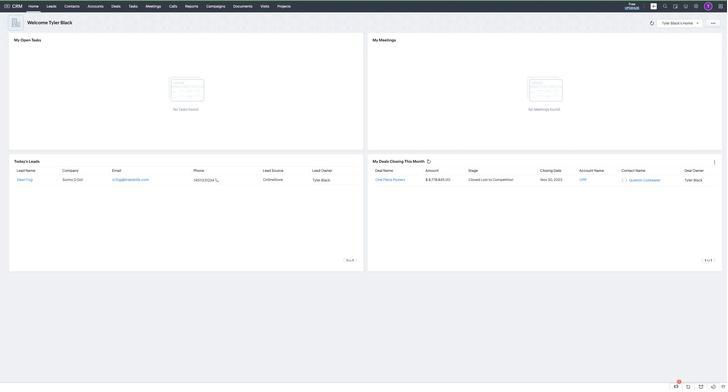 Task type: locate. For each thing, give the bounding box(es) containing it.
1 horizontal spatial deal
[[685, 169, 692, 173]]

d
[[74, 178, 76, 182]]

$ 8,778,845.00
[[426, 178, 450, 182]]

1 horizontal spatial leads
[[47, 4, 56, 8]]

name right account
[[594, 169, 604, 173]]

projects link
[[273, 0, 295, 12]]

deal
[[375, 169, 383, 173], [685, 169, 692, 173]]

black
[[60, 20, 72, 25], [321, 179, 330, 183], [694, 179, 702, 183]]

1 vertical spatial tasks
[[31, 38, 41, 42]]

2 name from the left
[[383, 169, 393, 173]]

1 lead from the left
[[17, 169, 25, 173]]

0 vertical spatial deals
[[112, 4, 121, 8]]

2 found. from the left
[[550, 108, 561, 112]]

0 horizontal spatial to
[[348, 259, 352, 263]]

documents link
[[229, 0, 257, 12]]

closed lost to competition
[[469, 178, 514, 182]]

campaigns
[[206, 4, 225, 8]]

2 lead from the left
[[263, 169, 271, 173]]

1 horizontal spatial lead
[[263, 169, 271, 173]]

2 1 to 1 from the left
[[705, 259, 712, 263]]

0 horizontal spatial home
[[29, 4, 39, 8]]

leads up welcome tyler black
[[47, 4, 56, 8]]

my
[[14, 38, 20, 42], [373, 38, 378, 42], [373, 160, 378, 164]]

quentin coldwater link
[[629, 179, 661, 183]]

leads up lead name
[[29, 160, 40, 164]]

posters
[[393, 178, 405, 182]]

lead for lead name
[[17, 169, 25, 173]]

0 horizontal spatial found.
[[188, 108, 199, 112]]

30,
[[548, 178, 553, 182]]

tyler black's home
[[662, 21, 693, 25]]

4 name from the left
[[636, 169, 645, 173]]

quentin coldwater
[[629, 179, 661, 183]]

profile element
[[701, 0, 715, 12]]

tasks
[[129, 4, 138, 8], [31, 38, 41, 42], [179, 108, 188, 112]]

meetings for my meetings
[[379, 38, 396, 42]]

home right crm
[[29, 4, 39, 8]]

$
[[426, 178, 428, 182]]

1 tyler black from the left
[[313, 179, 330, 183]]

1 horizontal spatial found.
[[550, 108, 561, 112]]

2 no from the left
[[529, 108, 533, 112]]

my meetings
[[373, 38, 396, 42]]

3 name from the left
[[594, 169, 604, 173]]

0 vertical spatial tasks
[[129, 4, 138, 8]]

lead for lead owner
[[312, 169, 320, 173]]

no for my open tasks
[[173, 108, 178, 112]]

dean fog link
[[17, 178, 33, 182]]

2 horizontal spatial meetings
[[534, 108, 549, 112]]

1 horizontal spatial black
[[321, 179, 330, 183]]

company link
[[62, 169, 78, 173]]

crm
[[12, 4, 22, 9]]

1 no from the left
[[173, 108, 178, 112]]

1 name from the left
[[26, 169, 35, 173]]

1 horizontal spatial no
[[529, 108, 533, 112]]

1 to 1
[[346, 259, 354, 263], [705, 259, 712, 263]]

source
[[272, 169, 283, 173]]

name up piece
[[383, 169, 393, 173]]

lead source
[[263, 169, 283, 173]]

leads
[[47, 4, 56, 8], [29, 160, 40, 164]]

tasks link
[[125, 0, 142, 12]]

closing date link
[[540, 169, 561, 173]]

opp
[[580, 178, 587, 182]]

1 deal from the left
[[375, 169, 383, 173]]

2 horizontal spatial lead
[[312, 169, 320, 173]]

0 horizontal spatial tasks
[[31, 38, 41, 42]]

1 horizontal spatial closing
[[540, 169, 553, 173]]

free upgrade
[[625, 2, 639, 10]]

accounts link
[[84, 0, 108, 12]]

0 horizontal spatial 1 to 1
[[346, 259, 354, 263]]

name for contact name
[[636, 169, 645, 173]]

tyler down deal owner
[[685, 179, 693, 183]]

1 owner from the left
[[321, 169, 332, 173]]

1
[[346, 259, 348, 263], [352, 259, 354, 263], [705, 259, 706, 263], [711, 259, 712, 263], [679, 381, 680, 384]]

0 horizontal spatial deal
[[375, 169, 383, 173]]

closed
[[469, 178, 480, 182]]

0 horizontal spatial lead
[[17, 169, 25, 173]]

tyler black's home link
[[662, 21, 701, 25]]

visits
[[261, 4, 269, 8]]

1 1 to 1 from the left
[[346, 259, 354, 263]]

piece
[[383, 178, 392, 182]]

closing up nov
[[540, 169, 553, 173]]

lead source link
[[263, 169, 283, 173]]

to for lead source
[[348, 259, 352, 263]]

meetings link
[[142, 0, 165, 12]]

0 vertical spatial home
[[29, 4, 39, 8]]

1 horizontal spatial 1 to 1
[[705, 259, 712, 263]]

deals
[[112, 4, 121, 8], [379, 160, 389, 164]]

black down deal owner
[[694, 179, 702, 183]]

0 horizontal spatial owner
[[321, 169, 332, 173]]

1 horizontal spatial meetings
[[379, 38, 396, 42]]

name up quentin coldwater link
[[636, 169, 645, 173]]

1 horizontal spatial tyler black
[[685, 179, 702, 183]]

to
[[489, 178, 492, 182], [348, 259, 352, 263], [707, 259, 710, 263]]

onlinestore
[[263, 178, 283, 182]]

tyler black down deal owner
[[685, 179, 702, 183]]

stage
[[468, 169, 478, 173]]

black down contacts "link"
[[60, 20, 72, 25]]

leads link
[[43, 0, 60, 12]]

3 lead from the left
[[312, 169, 320, 173]]

projects
[[277, 4, 291, 8]]

black down the lead owner "link"
[[321, 179, 330, 183]]

contacts link
[[60, 0, 84, 12]]

deals up deal name link
[[379, 160, 389, 164]]

no for my meetings
[[529, 108, 533, 112]]

name for lead name
[[26, 169, 35, 173]]

black's
[[671, 21, 682, 25]]

nov 30, 2023
[[541, 178, 562, 182]]

found. for my open tasks
[[188, 108, 199, 112]]

one piece posters link
[[375, 178, 405, 182]]

no
[[173, 108, 178, 112], [529, 108, 533, 112]]

1 vertical spatial leads
[[29, 160, 40, 164]]

0 vertical spatial leads
[[47, 4, 56, 8]]

home
[[29, 4, 39, 8], [683, 21, 693, 25]]

name up fog
[[26, 169, 35, 173]]

today's leads
[[14, 160, 40, 164]]

closing
[[390, 160, 404, 164], [540, 169, 553, 173]]

0 vertical spatial closing
[[390, 160, 404, 164]]

1 vertical spatial home
[[683, 21, 693, 25]]

tyler black
[[313, 179, 330, 183], [685, 179, 702, 183]]

calendar image
[[673, 4, 678, 8]]

1 horizontal spatial deals
[[379, 160, 389, 164]]

documents
[[233, 4, 252, 8]]

2 owner from the left
[[693, 169, 704, 173]]

search image
[[663, 4, 667, 8]]

2 vertical spatial meetings
[[534, 108, 549, 112]]

0 horizontal spatial closing
[[390, 160, 404, 164]]

profile image
[[704, 2, 712, 10]]

gol
[[77, 178, 83, 182]]

meetings
[[146, 4, 161, 8], [379, 38, 396, 42], [534, 108, 549, 112]]

deals left tasks link
[[112, 4, 121, 8]]

closing left this
[[390, 160, 404, 164]]

0 horizontal spatial tyler black
[[313, 179, 330, 183]]

0 horizontal spatial deals
[[112, 4, 121, 8]]

2 deal from the left
[[685, 169, 692, 173]]

0 vertical spatial meetings
[[146, 4, 161, 8]]

0 horizontal spatial black
[[60, 20, 72, 25]]

search element
[[660, 0, 670, 12]]

1 horizontal spatial owner
[[693, 169, 704, 173]]

company
[[62, 169, 78, 173]]

home right black's
[[683, 21, 693, 25]]

2 vertical spatial tasks
[[179, 108, 188, 112]]

1 found. from the left
[[188, 108, 199, 112]]

amount
[[425, 169, 439, 173]]

1 vertical spatial meetings
[[379, 38, 396, 42]]

tyler black down the lead owner "link"
[[313, 179, 330, 183]]

2 horizontal spatial to
[[707, 259, 710, 263]]

found. for my meetings
[[550, 108, 561, 112]]

0 horizontal spatial no
[[173, 108, 178, 112]]



Task type: describe. For each thing, give the bounding box(es) containing it.
deal name link
[[375, 169, 393, 173]]

calls link
[[165, 0, 181, 12]]

dean fog
[[17, 178, 33, 182]]

lead owner link
[[312, 169, 332, 173]]

one piece posters
[[375, 178, 405, 182]]

contact name link
[[622, 169, 645, 173]]

contacts
[[65, 4, 80, 8]]

upgrade
[[625, 6, 639, 10]]

to for account name
[[707, 259, 710, 263]]

name for account name
[[594, 169, 604, 173]]

calls
[[169, 4, 177, 8]]

1 vertical spatial closing
[[540, 169, 553, 173]]

create menu image
[[651, 3, 657, 9]]

tyler right welcome
[[49, 20, 59, 25]]

my for my meetings
[[373, 38, 378, 42]]

opp link
[[580, 178, 587, 182]]

account name
[[579, 169, 604, 173]]

lead for lead source
[[263, 169, 271, 173]]

my open tasks
[[14, 38, 41, 42]]

deal owner
[[685, 169, 704, 173]]

create menu element
[[648, 0, 660, 12]]

sunny d gol
[[63, 178, 83, 182]]

2 horizontal spatial black
[[694, 179, 702, 183]]

d.fog@brakebills.com
[[112, 178, 149, 182]]

accounts
[[88, 4, 103, 8]]

lead owner
[[312, 169, 332, 173]]

crm link
[[4, 4, 22, 9]]

dean
[[17, 178, 26, 182]]

open
[[21, 38, 31, 42]]

deal for deal owner
[[685, 169, 692, 173]]

one
[[375, 178, 382, 182]]

home inside home link
[[29, 4, 39, 8]]

account name link
[[579, 169, 604, 173]]

my for my open tasks
[[14, 38, 20, 42]]

campaigns link
[[202, 0, 229, 12]]

name for deal name
[[383, 169, 393, 173]]

0 horizontal spatial meetings
[[146, 4, 161, 8]]

2 tyler black from the left
[[685, 179, 702, 183]]

owner for lead owner
[[321, 169, 332, 173]]

quentin
[[629, 179, 643, 183]]

account
[[579, 169, 593, 173]]

amount link
[[425, 169, 439, 173]]

tyler down the lead owner "link"
[[313, 179, 320, 183]]

1 to 1 for contact name
[[705, 259, 712, 263]]

fog
[[26, 178, 33, 182]]

meetings for no meetings found.
[[534, 108, 549, 112]]

visits link
[[257, 0, 273, 12]]

2 horizontal spatial tasks
[[179, 108, 188, 112]]

deal owner link
[[685, 169, 704, 173]]

14511231234
[[194, 179, 214, 183]]

lost
[[481, 178, 488, 182]]

1 horizontal spatial tasks
[[129, 4, 138, 8]]

owner for deal owner
[[693, 169, 704, 173]]

no meetings found.
[[529, 108, 561, 112]]

my for my deals closing this month
[[373, 160, 378, 164]]

today's
[[14, 160, 28, 164]]

1 horizontal spatial home
[[683, 21, 693, 25]]

contact name
[[622, 169, 645, 173]]

reports
[[185, 4, 198, 8]]

nov
[[541, 178, 547, 182]]

1 to 1 for lead owner
[[346, 259, 354, 263]]

stage link
[[468, 169, 478, 173]]

home link
[[24, 0, 43, 12]]

8,778,845.00
[[429, 178, 450, 182]]

d.fog@brakebills.com link
[[112, 178, 149, 182]]

deal name
[[375, 169, 393, 173]]

1 horizontal spatial to
[[489, 178, 492, 182]]

email
[[112, 169, 121, 173]]

lead name
[[17, 169, 35, 173]]

competition
[[493, 178, 514, 182]]

sunny
[[63, 178, 73, 182]]

reports link
[[181, 0, 202, 12]]

deal for deal name
[[375, 169, 383, 173]]

phone link
[[193, 169, 204, 173]]

welcome
[[27, 20, 48, 25]]

0 horizontal spatial leads
[[29, 160, 40, 164]]

phone
[[193, 169, 204, 173]]

tyler left black's
[[662, 21, 670, 25]]

deals link
[[108, 0, 125, 12]]

closing date
[[540, 169, 561, 173]]

2023
[[554, 178, 562, 182]]

lead name link
[[17, 169, 35, 173]]

month
[[413, 160, 425, 164]]

email link
[[112, 169, 121, 173]]

coldwater
[[643, 179, 661, 183]]

welcome tyler black
[[27, 20, 72, 25]]

my deals closing this month
[[373, 160, 425, 164]]

deals inside deals link
[[112, 4, 121, 8]]

date
[[554, 169, 561, 173]]

no tasks found.
[[173, 108, 199, 112]]

free
[[629, 2, 636, 6]]

contact
[[622, 169, 635, 173]]

1 vertical spatial deals
[[379, 160, 389, 164]]



Task type: vqa. For each thing, say whether or not it's contained in the screenshot.
Notification SMS
no



